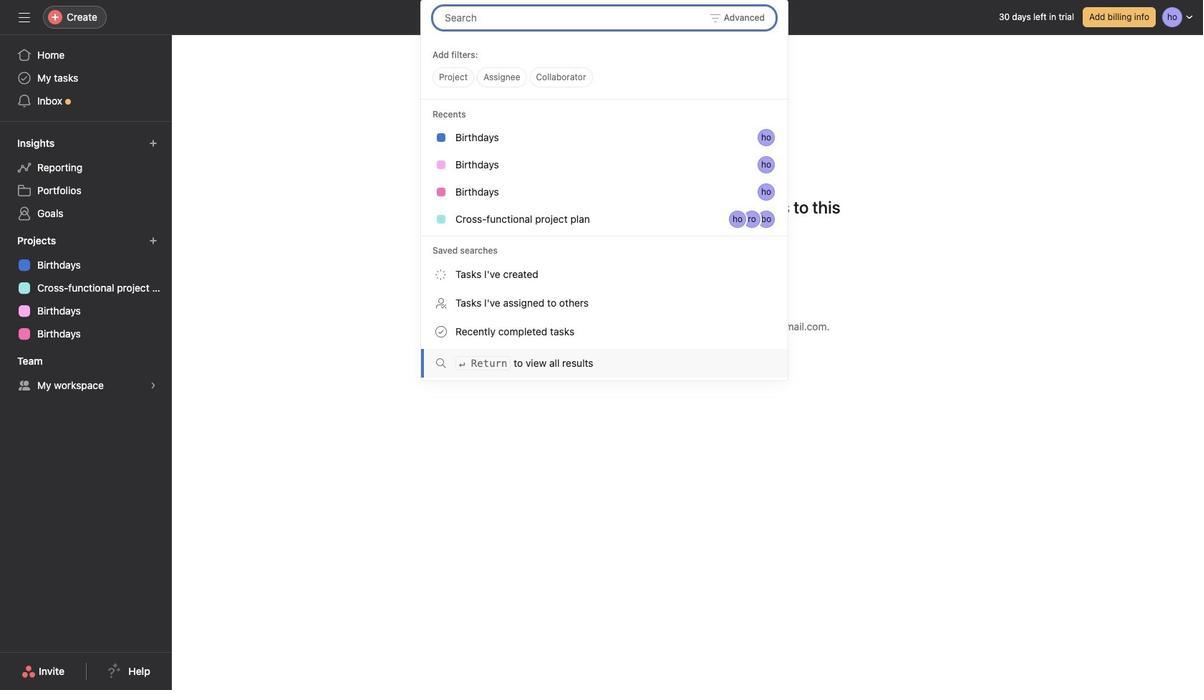 Task type: locate. For each thing, give the bounding box(es) containing it.
Search field
[[445, 6, 765, 29]]

new insights image
[[149, 139, 158, 148]]

list box
[[433, 6, 777, 29]]

new project or portfolio image
[[149, 236, 158, 245]]

hide sidebar image
[[19, 11, 30, 23]]

teams element
[[0, 348, 172, 400]]

option
[[421, 349, 788, 378]]

see details, my workspace image
[[149, 381, 158, 390]]



Task type: describe. For each thing, give the bounding box(es) containing it.
projects element
[[0, 228, 172, 348]]

insights element
[[0, 130, 172, 228]]

global element
[[0, 35, 172, 121]]



Task type: vqa. For each thing, say whether or not it's contained in the screenshot.
Completed option inside "3️⃣ third: get organized with sections" cell
no



